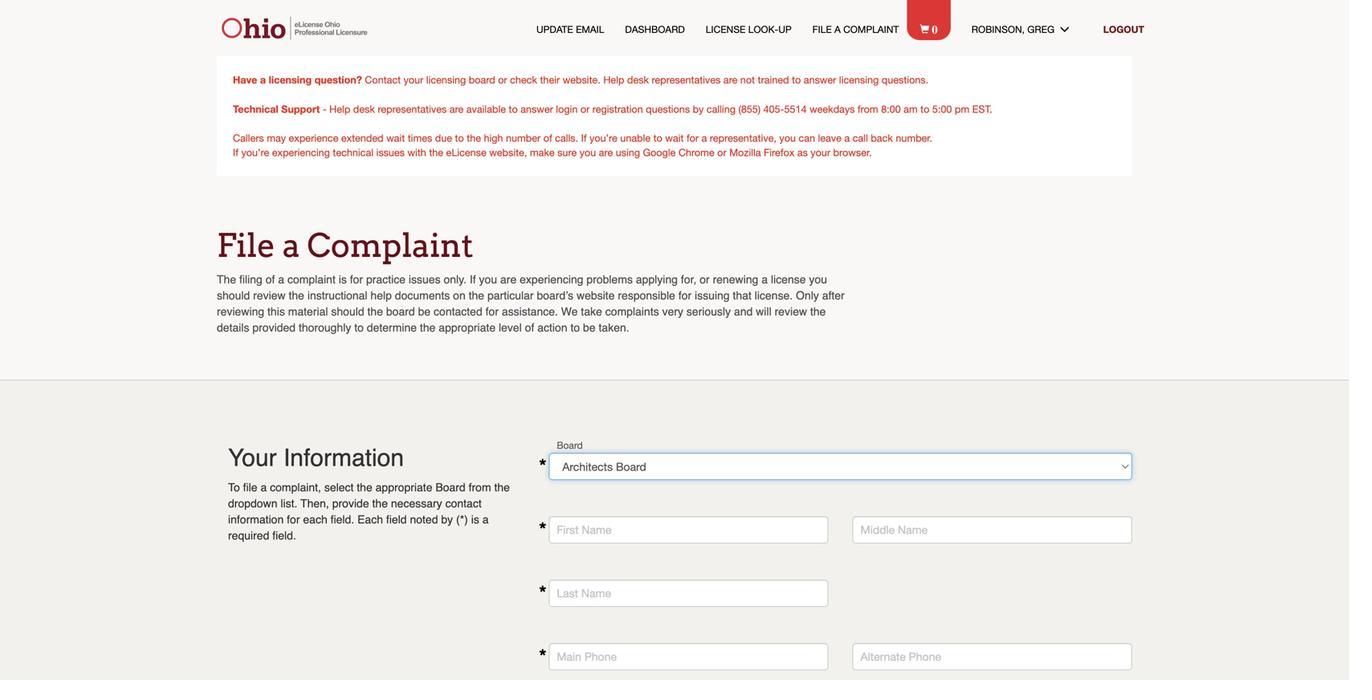 Task type: describe. For each thing, give the bounding box(es) containing it.
documents
[[395, 289, 450, 302]]

issues inside file a complaint the filing of a complaint is for practice issues only. if you are experiencing problems applying for, or renewing a license you should review the instructional help documents on the particular board's website responsible for issuing that license. only after reviewing this material should the board be contacted for assistance. we take complaints very seriously and will review the details provided thoroughly to determine the appropriate level of action to be taken.
[[409, 273, 441, 286]]

last name
[[557, 587, 611, 600]]

0 link
[[920, 21, 951, 36]]

extended
[[341, 132, 384, 144]]

robinson, greg link
[[972, 22, 1083, 36]]

complaint,
[[270, 481, 321, 494]]

(855)
[[739, 103, 761, 115]]

a right (*)
[[483, 513, 489, 526]]

for down particular on the left of the page
[[486, 305, 499, 318]]

or inside the technical support - help desk representatives are available to answer login or registration questions by calling (855) 405-5514 weekdays from 8:00 am to 5:00 pm est.
[[581, 103, 590, 115]]

8:00
[[882, 103, 901, 115]]

as
[[798, 147, 808, 158]]

representatives inside have a licensing question? contact your licensing board or check their website. help desk representatives are not trained to answer licensing questions.
[[652, 74, 721, 86]]

board inside have a licensing question? contact your licensing board or check their website. help desk representatives are not trained to answer licensing questions.
[[469, 74, 495, 86]]

a up chrome
[[702, 132, 707, 144]]

1 vertical spatial if
[[233, 147, 239, 158]]

0
[[932, 21, 938, 35]]

answer inside have a licensing question? contact your licensing board or check their website. help desk representatives are not trained to answer licensing questions.
[[804, 74, 837, 86]]

then,
[[301, 497, 329, 510]]

website,
[[490, 147, 527, 158]]

1 horizontal spatial should
[[331, 305, 364, 318]]

applying
[[636, 273, 678, 286]]

license look-up
[[706, 24, 792, 35]]

have
[[233, 74, 257, 86]]

dashboard
[[625, 24, 685, 35]]

only
[[796, 289, 819, 302]]

board's
[[537, 289, 574, 302]]

1 wait from the left
[[387, 132, 405, 144]]

menu down image
[[1060, 24, 1083, 34]]

a left the call
[[845, 132, 850, 144]]

alternate
[[861, 650, 906, 664]]

browser.
[[834, 147, 872, 158]]

contact
[[365, 74, 401, 86]]

complaint for file a complaint the filing of a complaint is for practice issues only. if you are experiencing problems applying for, or renewing a license you should review the instructional help documents on the particular board's website responsible for issuing that license. only after reviewing this material should the board be contacted for assistance. we take complaints very seriously and will review the details provided thoroughly to determine the appropriate level of action to be taken.
[[307, 226, 474, 265]]

last
[[557, 587, 579, 600]]

mozilla
[[730, 147, 761, 158]]

questions.
[[882, 74, 929, 86]]

first
[[557, 523, 579, 537]]

contacted
[[434, 305, 483, 318]]

a right "have"
[[260, 74, 266, 86]]

representative,
[[710, 132, 777, 144]]

available
[[467, 103, 506, 115]]

noted
[[410, 513, 438, 526]]

main
[[557, 650, 582, 664]]

you right sure
[[580, 147, 596, 158]]

0 vertical spatial review
[[253, 289, 286, 302]]

0 vertical spatial you're
[[590, 132, 618, 144]]

support
[[281, 103, 320, 115]]

update email link
[[537, 22, 605, 36]]

if for complaint
[[470, 273, 476, 286]]

to down we
[[571, 321, 580, 334]]

times
[[408, 132, 433, 144]]

a up license. at the right top of page
[[762, 273, 768, 286]]

due
[[435, 132, 452, 144]]

logout
[[1104, 24, 1145, 35]]

dashboard link
[[625, 22, 685, 36]]

name for first name
[[582, 523, 612, 537]]

experience
[[289, 132, 339, 144]]

chrome
[[679, 147, 715, 158]]

from inside the technical support - help desk representatives are available to answer login or registration questions by calling (855) 405-5514 weekdays from 8:00 am to 5:00 pm est.
[[858, 103, 879, 115]]

help inside the technical support - help desk representatives are available to answer login or registration questions by calling (855) 405-5514 weekdays from 8:00 am to 5:00 pm est.
[[330, 103, 351, 115]]

select
[[324, 481, 354, 494]]

file for file a complaint the filing of a complaint is for practice issues only. if you are experiencing problems applying for, or renewing a license you should review the instructional help documents on the particular board's website responsible for issuing that license. only after reviewing this material should the board be contacted for assistance. we take complaints very seriously and will review the details provided thoroughly to determine the appropriate level of action to be taken.
[[217, 226, 276, 265]]

dropdown
[[228, 497, 278, 510]]

(*)
[[456, 513, 468, 526]]

greg
[[1028, 24, 1055, 35]]

file a complaint the filing of a complaint is for practice issues only. if you are experiencing problems applying for, or renewing a license you should review the instructional help documents on the particular board's website responsible for issuing that license. only after reviewing this material should the board be contacted for assistance. we take complaints very seriously and will review the details provided thoroughly to determine the appropriate level of action to be taken.
[[217, 226, 845, 334]]

complaint
[[288, 273, 336, 286]]

to left determine
[[355, 321, 364, 334]]

email
[[576, 24, 605, 35]]

a right up
[[835, 24, 841, 35]]

callers
[[233, 132, 264, 144]]

-
[[323, 103, 327, 115]]

a right file
[[261, 481, 267, 494]]

appropriate inside file a complaint the filing of a complaint is for practice issues only. if you are experiencing problems applying for, or renewing a license you should review the instructional help documents on the particular board's website responsible for issuing that license. only after reviewing this material should the board be contacted for assistance. we take complaints very seriously and will review the details provided thoroughly to determine the appropriate level of action to be taken.
[[439, 321, 496, 334]]

technical
[[233, 103, 279, 115]]

a up complaint
[[283, 226, 300, 265]]

required
[[228, 529, 269, 542]]

filing
[[239, 273, 263, 286]]

name for middle name
[[898, 523, 928, 537]]

calling
[[707, 103, 736, 115]]

information
[[284, 444, 404, 472]]

complaints
[[606, 305, 659, 318]]

your inside callers may experience extended wait times due to the high number of calls. if you're unable to wait for a representative, you can leave a call back number. if you're experiencing technical issues with the elicense website, make sure you are using google chrome or mozilla firefox as your browser.
[[811, 147, 831, 158]]

Alternate Phone text field
[[853, 644, 1133, 671]]

elicense
[[446, 147, 487, 158]]

this
[[268, 305, 285, 318]]

details
[[217, 321, 249, 334]]

for,
[[681, 273, 697, 286]]

thoroughly
[[299, 321, 351, 334]]

middle
[[861, 523, 895, 537]]

file a complaint
[[813, 24, 899, 35]]

only.
[[444, 273, 467, 286]]

each
[[358, 513, 383, 526]]

1 horizontal spatial review
[[775, 305, 808, 318]]

est.
[[973, 103, 993, 115]]

from inside to file a complaint, select the appropriate board from the dropdown list. then, provide the necessary contact information for each field. each field noted by (*) is a required field.
[[469, 481, 491, 494]]

issuing
[[695, 289, 730, 302]]

appropriate inside to file a complaint, select the appropriate board from the dropdown list. then, provide the necessary contact information for each field. each field noted by (*) is a required field.
[[376, 481, 433, 494]]

license
[[706, 24, 746, 35]]

robinson,
[[972, 24, 1025, 35]]

take
[[581, 305, 603, 318]]

pm
[[955, 103, 970, 115]]

their
[[540, 74, 560, 86]]

the
[[217, 273, 236, 286]]

you up particular on the left of the page
[[479, 273, 497, 286]]

material
[[288, 305, 328, 318]]

list.
[[281, 497, 298, 510]]

is inside file a complaint the filing of a complaint is for practice issues only. if you are experiencing problems applying for, or renewing a license you should review the instructional help documents on the particular board's website responsible for issuing that license. only after reviewing this material should the board be contacted for assistance. we take complaints very seriously and will review the details provided thoroughly to determine the appropriate level of action to be taken.
[[339, 273, 347, 286]]

phone for main phone
[[585, 650, 617, 664]]

using
[[616, 147, 640, 158]]

are inside the technical support - help desk representatives are available to answer login or registration questions by calling (855) 405-5514 weekdays from 8:00 am to 5:00 pm est.
[[450, 103, 464, 115]]



Task type: locate. For each thing, give the bounding box(es) containing it.
1 vertical spatial board
[[386, 305, 415, 318]]

1 horizontal spatial if
[[470, 273, 476, 286]]

number.
[[896, 132, 933, 144]]

1 vertical spatial file
[[217, 226, 276, 265]]

action
[[538, 321, 568, 334]]

to
[[792, 74, 801, 86], [509, 103, 518, 115], [921, 103, 930, 115], [455, 132, 464, 144], [654, 132, 663, 144], [355, 321, 364, 334], [571, 321, 580, 334]]

desk up extended
[[353, 103, 375, 115]]

0 vertical spatial representatives
[[652, 74, 721, 86]]

weekdays
[[810, 103, 855, 115]]

look-
[[749, 24, 779, 35]]

0 vertical spatial board
[[557, 440, 583, 451]]

website
[[577, 289, 615, 302]]

help right -
[[330, 103, 351, 115]]

you up only
[[809, 273, 828, 286]]

information
[[228, 513, 284, 526]]

wait up the google on the top of the page
[[666, 132, 684, 144]]

call
[[853, 132, 868, 144]]

2 phone from the left
[[909, 650, 942, 664]]

to right am
[[921, 103, 930, 115]]

appropriate up necessary
[[376, 481, 433, 494]]

field. down list.
[[273, 529, 296, 542]]

on
[[453, 289, 466, 302]]

1 vertical spatial complaint
[[307, 226, 474, 265]]

name right the first
[[582, 523, 612, 537]]

update
[[537, 24, 573, 35]]

desk up registration
[[627, 74, 649, 86]]

issues left "with"
[[376, 147, 405, 158]]

0 horizontal spatial of
[[266, 273, 275, 286]]

phone right main on the bottom of the page
[[585, 650, 617, 664]]

2 horizontal spatial if
[[581, 132, 587, 144]]

1 horizontal spatial appropriate
[[439, 321, 496, 334]]

1 vertical spatial your
[[811, 147, 831, 158]]

1 vertical spatial answer
[[521, 103, 553, 115]]

assistance.
[[502, 305, 558, 318]]

0 vertical spatial of
[[544, 132, 553, 144]]

or left mozilla
[[718, 147, 727, 158]]

or right for,
[[700, 273, 710, 286]]

a
[[835, 24, 841, 35], [260, 74, 266, 86], [702, 132, 707, 144], [845, 132, 850, 144], [283, 226, 300, 265], [278, 273, 284, 286], [762, 273, 768, 286], [261, 481, 267, 494], [483, 513, 489, 526]]

0 horizontal spatial field.
[[273, 529, 296, 542]]

1 vertical spatial should
[[331, 305, 364, 318]]

2 vertical spatial if
[[470, 273, 476, 286]]

practice
[[366, 273, 406, 286]]

check
[[510, 74, 538, 86]]

is right (*)
[[471, 513, 480, 526]]

or inside have a licensing question? contact your licensing board or check their website. help desk representatives are not trained to answer licensing questions.
[[498, 74, 507, 86]]

are inside callers may experience extended wait times due to the high number of calls. if you're unable to wait for a representative, you can leave a call back number. if you're experiencing technical issues with the elicense website, make sure you are using google chrome or mozilla firefox as your browser.
[[599, 147, 613, 158]]

2 wait from the left
[[666, 132, 684, 144]]

0 horizontal spatial if
[[233, 147, 239, 158]]

1 horizontal spatial help
[[604, 74, 625, 86]]

1 vertical spatial from
[[469, 481, 491, 494]]

experiencing inside callers may experience extended wait times due to the high number of calls. if you're unable to wait for a representative, you can leave a call back number. if you're experiencing technical issues with the elicense website, make sure you are using google chrome or mozilla firefox as your browser.
[[272, 147, 330, 158]]

of right filing
[[266, 273, 275, 286]]

taken.
[[599, 321, 630, 334]]

0 vertical spatial complaint
[[844, 24, 899, 35]]

for inside to file a complaint, select the appropriate board from the dropdown list. then, provide the necessary contact information for each field. each field noted by (*) is a required field.
[[287, 513, 300, 526]]

1 horizontal spatial your
[[811, 147, 831, 158]]

1 vertical spatial review
[[775, 305, 808, 318]]

0 horizontal spatial appropriate
[[376, 481, 433, 494]]

board inside file a complaint the filing of a complaint is for practice issues only. if you are experiencing problems applying for, or renewing a license you should review the instructional help documents on the particular board's website responsible for issuing that license. only after reviewing this material should the board be contacted for assistance. we take complaints very seriously and will review the details provided thoroughly to determine the appropriate level of action to be taken.
[[386, 305, 415, 318]]

help inside have a licensing question? contact your licensing board or check their website. help desk representatives are not trained to answer licensing questions.
[[604, 74, 625, 86]]

to right the trained
[[792, 74, 801, 86]]

representatives up times at the top of page
[[378, 103, 447, 115]]

should
[[217, 289, 250, 302], [331, 305, 364, 318]]

0 vertical spatial if
[[581, 132, 587, 144]]

0 horizontal spatial wait
[[387, 132, 405, 144]]

0 horizontal spatial issues
[[376, 147, 405, 158]]

1 horizontal spatial complaint
[[844, 24, 899, 35]]

website.
[[563, 74, 601, 86]]

issues
[[376, 147, 405, 158], [409, 273, 441, 286]]

experiencing up board's
[[520, 273, 584, 286]]

0 vertical spatial be
[[418, 305, 431, 318]]

sure
[[558, 147, 577, 158]]

representatives
[[652, 74, 721, 86], [378, 103, 447, 115]]

or right login
[[581, 103, 590, 115]]

answer up weekdays
[[804, 74, 837, 86]]

0 horizontal spatial from
[[469, 481, 491, 494]]

from up contact
[[469, 481, 491, 494]]

1 horizontal spatial licensing
[[426, 74, 466, 86]]

1 vertical spatial by
[[441, 513, 453, 526]]

to inside have a licensing question? contact your licensing board or check their website. help desk representatives are not trained to answer licensing questions.
[[792, 74, 801, 86]]

appropriate down the 'contacted'
[[439, 321, 496, 334]]

file
[[813, 24, 832, 35], [217, 226, 276, 265]]

leave
[[818, 132, 842, 144]]

representatives up 'questions'
[[652, 74, 721, 86]]

0 vertical spatial field.
[[331, 513, 354, 526]]

First Name text field
[[549, 517, 829, 544]]

very
[[663, 305, 684, 318]]

licensing up support
[[269, 74, 312, 86]]

0 vertical spatial issues
[[376, 147, 405, 158]]

your
[[404, 74, 424, 86], [811, 147, 831, 158]]

may
[[267, 132, 286, 144]]

update email
[[537, 24, 605, 35]]

licensing up weekdays
[[840, 74, 879, 86]]

phone right alternate
[[909, 650, 942, 664]]

Last Name text field
[[549, 580, 829, 607]]

0 horizontal spatial is
[[339, 273, 347, 286]]

a left complaint
[[278, 273, 284, 286]]

if
[[581, 132, 587, 144], [233, 147, 239, 158], [470, 273, 476, 286]]

wait left times at the top of page
[[387, 132, 405, 144]]

file for file a complaint
[[813, 24, 832, 35]]

0 vertical spatial is
[[339, 273, 347, 286]]

alternate phone
[[861, 650, 942, 664]]

or left check
[[498, 74, 507, 86]]

experiencing down experience
[[272, 147, 330, 158]]

experiencing
[[272, 147, 330, 158], [520, 273, 584, 286]]

make
[[530, 147, 555, 158]]

not
[[741, 74, 755, 86]]

1 horizontal spatial be
[[583, 321, 596, 334]]

0 vertical spatial by
[[693, 103, 704, 115]]

answer left login
[[521, 103, 553, 115]]

Main Phone text field
[[549, 644, 829, 671]]

you're down callers
[[241, 147, 269, 158]]

1 vertical spatial help
[[330, 103, 351, 115]]

for down list.
[[287, 513, 300, 526]]

1 horizontal spatial field.
[[331, 513, 354, 526]]

after
[[823, 289, 845, 302]]

1 vertical spatial issues
[[409, 273, 441, 286]]

2 horizontal spatial of
[[544, 132, 553, 144]]

file right up
[[813, 24, 832, 35]]

complaint for file a complaint
[[844, 24, 899, 35]]

main phone
[[557, 650, 617, 664]]

provided
[[253, 321, 296, 334]]

up
[[779, 24, 792, 35]]

for
[[687, 132, 699, 144], [350, 273, 363, 286], [679, 289, 692, 302], [486, 305, 499, 318], [287, 513, 300, 526]]

1 vertical spatial field.
[[273, 529, 296, 542]]

1 horizontal spatial from
[[858, 103, 879, 115]]

0 horizontal spatial board
[[436, 481, 466, 494]]

are left 'available' in the left of the page
[[450, 103, 464, 115]]

0 horizontal spatial file
[[217, 226, 276, 265]]

1 vertical spatial appropriate
[[376, 481, 433, 494]]

should down the
[[217, 289, 250, 302]]

0 horizontal spatial phone
[[585, 650, 617, 664]]

desk inside the technical support - help desk representatives are available to answer login or registration questions by calling (855) 405-5514 weekdays from 8:00 am to 5:00 pm est.
[[353, 103, 375, 115]]

1 horizontal spatial is
[[471, 513, 480, 526]]

by inside the technical support - help desk representatives are available to answer login or registration questions by calling (855) 405-5514 weekdays from 8:00 am to 5:00 pm est.
[[693, 103, 704, 115]]

reviewing
[[217, 305, 264, 318]]

from
[[858, 103, 879, 115], [469, 481, 491, 494]]

name right last
[[582, 587, 611, 600]]

if for experience
[[581, 132, 587, 144]]

and
[[734, 305, 753, 318]]

file up filing
[[217, 226, 276, 265]]

to right 'available' in the left of the page
[[509, 103, 518, 115]]

1 horizontal spatial desk
[[627, 74, 649, 86]]

1 vertical spatial desk
[[353, 103, 375, 115]]

to
[[228, 481, 240, 494]]

0 horizontal spatial answer
[[521, 103, 553, 115]]

field. down the provide
[[331, 513, 354, 526]]

board up determine
[[386, 305, 415, 318]]

your down leave
[[811, 147, 831, 158]]

5514
[[785, 103, 807, 115]]

licensing
[[269, 74, 312, 86], [426, 74, 466, 86], [840, 74, 879, 86]]

issues inside callers may experience extended wait times due to the high number of calls. if you're unable to wait for a representative, you can leave a call back number. if you're experiencing technical issues with the elicense website, make sure you are using google chrome or mozilla firefox as your browser.
[[376, 147, 405, 158]]

0 horizontal spatial review
[[253, 289, 286, 302]]

elicense ohio professional licensure image
[[216, 16, 377, 40]]

complaint up questions. at the right of page
[[844, 24, 899, 35]]

0 horizontal spatial your
[[404, 74, 424, 86]]

from left 8:00
[[858, 103, 879, 115]]

1 horizontal spatial representatives
[[652, 74, 721, 86]]

1 horizontal spatial issues
[[409, 273, 441, 286]]

be down documents at the left top
[[418, 305, 431, 318]]

by left (*)
[[441, 513, 453, 526]]

if down callers
[[233, 147, 239, 158]]

trained
[[758, 74, 790, 86]]

1 horizontal spatial of
[[525, 321, 535, 334]]

1 horizontal spatial wait
[[666, 132, 684, 144]]

1 horizontal spatial experiencing
[[520, 273, 584, 286]]

1 vertical spatial representatives
[[378, 103, 447, 115]]

desk inside have a licensing question? contact your licensing board or check their website. help desk representatives are not trained to answer licensing questions.
[[627, 74, 649, 86]]

0 horizontal spatial representatives
[[378, 103, 447, 115]]

complaint up practice
[[307, 226, 474, 265]]

0 vertical spatial appropriate
[[439, 321, 496, 334]]

your inside have a licensing question? contact your licensing board or check their website. help desk representatives are not trained to answer licensing questions.
[[404, 74, 424, 86]]

license.
[[755, 289, 793, 302]]

0 horizontal spatial by
[[441, 513, 453, 526]]

robinson, greg
[[972, 24, 1060, 35]]

are up particular on the left of the page
[[501, 273, 517, 286]]

to up the google on the top of the page
[[654, 132, 663, 144]]

technical
[[333, 147, 374, 158]]

0 vertical spatial board
[[469, 74, 495, 86]]

0 vertical spatial file
[[813, 24, 832, 35]]

1 vertical spatial be
[[583, 321, 596, 334]]

or inside callers may experience extended wait times due to the high number of calls. if you're unable to wait for a representative, you can leave a call back number. if you're experiencing technical issues with the elicense website, make sure you are using google chrome or mozilla firefox as your browser.
[[718, 147, 727, 158]]

0 vertical spatial should
[[217, 289, 250, 302]]

complaint
[[844, 24, 899, 35], [307, 226, 474, 265]]

by inside to file a complaint, select the appropriate board from the dropdown list. then, provide the necessary contact information for each field. each field noted by (*) is a required field.
[[441, 513, 453, 526]]

seriously
[[687, 305, 731, 318]]

0 horizontal spatial board
[[386, 305, 415, 318]]

be
[[418, 305, 431, 318], [583, 321, 596, 334]]

0 horizontal spatial desk
[[353, 103, 375, 115]]

1 phone from the left
[[585, 650, 617, 664]]

0 horizontal spatial licensing
[[269, 74, 312, 86]]

provide
[[332, 497, 369, 510]]

2 horizontal spatial licensing
[[840, 74, 879, 86]]

am
[[904, 103, 918, 115]]

of up make
[[544, 132, 553, 144]]

responsible
[[618, 289, 676, 302]]

are left using
[[599, 147, 613, 158]]

0 vertical spatial answer
[[804, 74, 837, 86]]

help up the technical support - help desk representatives are available to answer login or registration questions by calling (855) 405-5514 weekdays from 8:00 am to 5:00 pm est.
[[604, 74, 625, 86]]

are left not
[[724, 74, 738, 86]]

name for last name
[[582, 587, 611, 600]]

0 vertical spatial your
[[404, 74, 424, 86]]

to right due
[[455, 132, 464, 144]]

question?
[[315, 74, 362, 86]]

by left calling
[[693, 103, 704, 115]]

1 vertical spatial is
[[471, 513, 480, 526]]

for down for,
[[679, 289, 692, 302]]

answer inside the technical support - help desk representatives are available to answer login or registration questions by calling (855) 405-5514 weekdays from 8:00 am to 5:00 pm est.
[[521, 103, 553, 115]]

review
[[253, 289, 286, 302], [775, 305, 808, 318]]

or
[[498, 74, 507, 86], [581, 103, 590, 115], [718, 147, 727, 158], [700, 273, 710, 286]]

for up instructional
[[350, 273, 363, 286]]

determine
[[367, 321, 417, 334]]

Middle Name text field
[[853, 517, 1133, 544]]

405-
[[764, 103, 785, 115]]

is up instructional
[[339, 273, 347, 286]]

for up chrome
[[687, 132, 699, 144]]

callers may experience extended wait times due to the high number of calls. if you're unable to wait for a representative, you can leave a call back number. if you're experiencing technical issues with the elicense website, make sure you are using google chrome or mozilla firefox as your browser.
[[233, 132, 933, 158]]

2 vertical spatial of
[[525, 321, 535, 334]]

board inside to file a complaint, select the appropriate board from the dropdown list. then, provide the necessary contact information for each field. each field noted by (*) is a required field.
[[436, 481, 466, 494]]

0 horizontal spatial be
[[418, 305, 431, 318]]

0 horizontal spatial should
[[217, 289, 250, 302]]

if inside file a complaint the filing of a complaint is for practice issues only. if you are experiencing problems applying for, or renewing a license you should review the instructional help documents on the particular board's website responsible for issuing that license. only after reviewing this material should the board be contacted for assistance. we take complaints very seriously and will review the details provided thoroughly to determine the appropriate level of action to be taken.
[[470, 273, 476, 286]]

1 vertical spatial you're
[[241, 147, 269, 158]]

registration
[[593, 103, 643, 115]]

experiencing inside file a complaint the filing of a complaint is for practice issues only. if you are experiencing problems applying for, or renewing a license you should review the instructional help documents on the particular board's website responsible for issuing that license. only after reviewing this material should the board be contacted for assistance. we take complaints very seriously and will review the details provided thoroughly to determine the appropriate level of action to be taken.
[[520, 273, 584, 286]]

is inside to file a complaint, select the appropriate board from the dropdown list. then, provide the necessary contact information for each field. each field noted by (*) is a required field.
[[471, 513, 480, 526]]

are inside file a complaint the filing of a complaint is for practice issues only. if you are experiencing problems applying for, or renewing a license you should review the instructional help documents on the particular board's website responsible for issuing that license. only after reviewing this material should the board be contacted for assistance. we take complaints very seriously and will review the details provided thoroughly to determine the appropriate level of action to be taken.
[[501, 273, 517, 286]]

phone for alternate phone
[[909, 650, 942, 664]]

we
[[561, 305, 578, 318]]

help
[[604, 74, 625, 86], [330, 103, 351, 115]]

google
[[643, 147, 676, 158]]

of inside callers may experience extended wait times due to the high number of calls. if you're unable to wait for a representative, you can leave a call back number. if you're experiencing technical issues with the elicense website, make sure you are using google chrome or mozilla firefox as your browser.
[[544, 132, 553, 144]]

5:00
[[933, 103, 953, 115]]

of down assistance.
[[525, 321, 535, 334]]

1 vertical spatial experiencing
[[520, 273, 584, 286]]

complaint inside file a complaint the filing of a complaint is for practice issues only. if you are experiencing problems applying for, or renewing a license you should review the instructional help documents on the particular board's website responsible for issuing that license. only after reviewing this material should the board be contacted for assistance. we take complaints very seriously and will review the details provided thoroughly to determine the appropriate level of action to be taken.
[[307, 226, 474, 265]]

board
[[557, 440, 583, 451], [436, 481, 466, 494]]

board up 'available' in the left of the page
[[469, 74, 495, 86]]

you up firefox
[[780, 132, 796, 144]]

1 vertical spatial of
[[266, 273, 275, 286]]

questions
[[646, 103, 690, 115]]

be down take
[[583, 321, 596, 334]]

file inside file a complaint the filing of a complaint is for practice issues only. if you are experiencing problems applying for, or renewing a license you should review the instructional help documents on the particular board's website responsible for issuing that license. only after reviewing this material should the board be contacted for assistance. we take complaints very seriously and will review the details provided thoroughly to determine the appropriate level of action to be taken.
[[217, 226, 276, 265]]

representatives inside the technical support - help desk representatives are available to answer login or registration questions by calling (855) 405-5514 weekdays from 8:00 am to 5:00 pm est.
[[378, 103, 447, 115]]

1 vertical spatial board
[[436, 481, 466, 494]]

are inside have a licensing question? contact your licensing board or check their website. help desk representatives are not trained to answer licensing questions.
[[724, 74, 738, 86]]

for inside callers may experience extended wait times due to the high number of calls. if you're unable to wait for a representative, you can leave a call back number. if you're experiencing technical issues with the elicense website, make sure you are using google chrome or mozilla firefox as your browser.
[[687, 132, 699, 144]]

1 horizontal spatial answer
[[804, 74, 837, 86]]

review down only
[[775, 305, 808, 318]]

firefox
[[764, 147, 795, 158]]

0 horizontal spatial you're
[[241, 147, 269, 158]]

1 horizontal spatial phone
[[909, 650, 942, 664]]

should down instructional
[[331, 305, 364, 318]]

1 horizontal spatial file
[[813, 24, 832, 35]]

1 horizontal spatial board
[[557, 440, 583, 451]]

0 vertical spatial help
[[604, 74, 625, 86]]

0 horizontal spatial help
[[330, 103, 351, 115]]

1 horizontal spatial you're
[[590, 132, 618, 144]]

licensing up due
[[426, 74, 466, 86]]

first name
[[557, 523, 612, 537]]

particular
[[488, 289, 534, 302]]

if right calls.
[[581, 132, 587, 144]]

name right middle
[[898, 523, 928, 537]]

0 horizontal spatial experiencing
[[272, 147, 330, 158]]

0 vertical spatial desk
[[627, 74, 649, 86]]

0 vertical spatial from
[[858, 103, 879, 115]]

appropriate
[[439, 321, 496, 334], [376, 481, 433, 494]]

1 horizontal spatial board
[[469, 74, 495, 86]]

you're up using
[[590, 132, 618, 144]]

0 horizontal spatial complaint
[[307, 226, 474, 265]]

if right only.
[[470, 273, 476, 286]]

necessary
[[391, 497, 442, 510]]

your right contact
[[404, 74, 424, 86]]

review up this
[[253, 289, 286, 302]]

issues up documents at the left top
[[409, 273, 441, 286]]

or inside file a complaint the filing of a complaint is for practice issues only. if you are experiencing problems applying for, or renewing a license you should review the instructional help documents on the particular board's website responsible for issuing that license. only after reviewing this material should the board be contacted for assistance. we take complaints very seriously and will review the details provided thoroughly to determine the appropriate level of action to be taken.
[[700, 273, 710, 286]]

0 vertical spatial experiencing
[[272, 147, 330, 158]]

1 horizontal spatial by
[[693, 103, 704, 115]]



Task type: vqa. For each thing, say whether or not it's contained in the screenshot.
assistance.
yes



